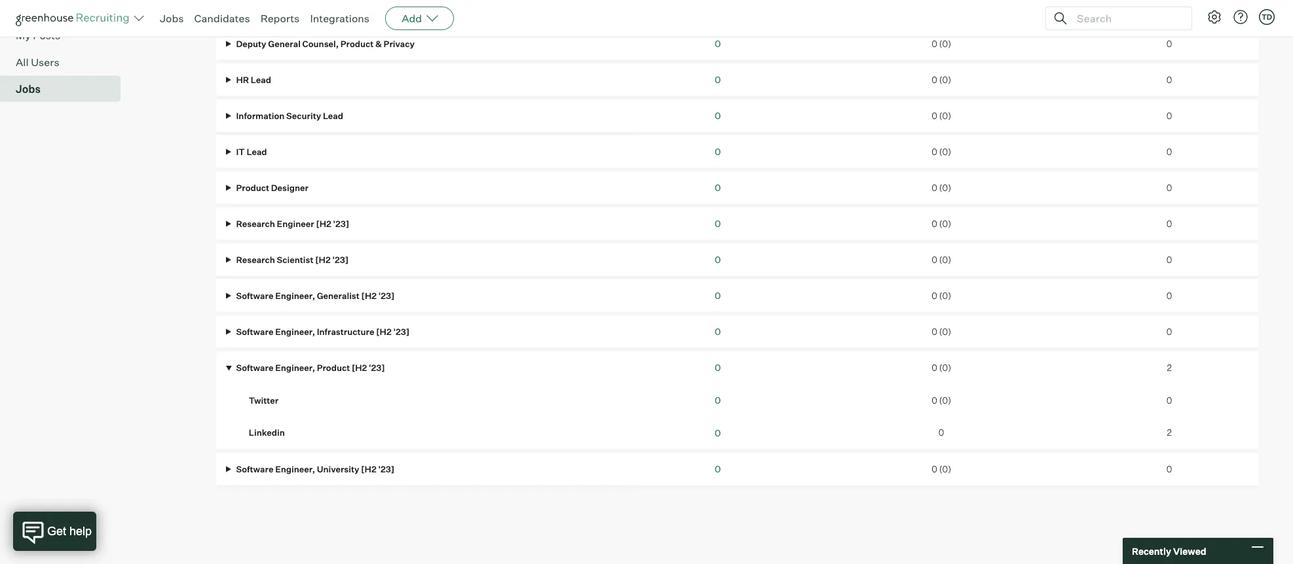 Task type: vqa. For each thing, say whether or not it's contained in the screenshot.
TIMELINE?
no



Task type: describe. For each thing, give the bounding box(es) containing it.
posts for my posts
[[33, 29, 60, 42]]

infrastructure
[[317, 327, 375, 337]]

0 (0) for research engineer [h2 '23]
[[932, 219, 952, 229]]

integrations
[[310, 12, 370, 25]]

0 link for software engineer, university [h2 '23]
[[715, 464, 721, 476]]

hr lead
[[234, 75, 271, 85]]

twitter
[[249, 396, 279, 406]]

0 link for software engineer, generalist [h2 '23]
[[715, 290, 721, 302]]

0 link for research scientist [h2 '23]
[[715, 254, 721, 266]]

software engineer, infrastructure [h2 '23]
[[234, 327, 410, 337]]

product designer
[[234, 183, 309, 193]]

previous posts
[[1141, 6, 1199, 16]]

integrations link
[[310, 12, 370, 25]]

media
[[45, 4, 72, 16]]

11 0 (0) from the top
[[932, 396, 952, 406]]

[h2 right 'engineer'
[[316, 219, 331, 229]]

0 (0) for product designer
[[932, 183, 952, 193]]

lead for hr lead
[[251, 75, 271, 85]]

(0) for deputy general counsel, product & privacy
[[940, 39, 952, 49]]

general
[[268, 39, 301, 49]]

(0) for software engineer, infrastructure [h2 '23]
[[940, 327, 952, 337]]

'23] up generalist
[[333, 255, 349, 265]]

2 vertical spatial product
[[317, 363, 350, 374]]

add
[[402, 12, 422, 25]]

greenhouse recruiting image
[[16, 10, 134, 26]]

candidates
[[194, 12, 250, 25]]

engineer
[[277, 219, 314, 229]]

0 link for hr lead
[[715, 74, 721, 86]]

0 link for product designer
[[715, 182, 721, 194]]

1 vertical spatial lead
[[323, 111, 343, 121]]

(0) for research engineer [h2 '23]
[[940, 219, 952, 229]]

(0) for software engineer, university [h2 '23]
[[940, 465, 952, 475]]

Search text field
[[1074, 9, 1180, 28]]

0 horizontal spatial jobs
[[16, 83, 41, 96]]

0 (0) for software engineer, generalist [h2 '23]
[[932, 291, 952, 301]]

10 0 (0) from the top
[[932, 363, 952, 374]]

software for software engineer, generalist [h2 '23]
[[236, 291, 274, 301]]

privacy
[[384, 39, 415, 49]]

'23] right 'engineer'
[[333, 219, 349, 229]]

users
[[31, 56, 59, 69]]

viewed
[[1174, 546, 1207, 558]]

security
[[286, 111, 321, 121]]

10 (0) from the top
[[940, 363, 952, 374]]

'23] for university
[[378, 465, 395, 475]]

my posts link
[[16, 28, 115, 43]]

(0) for software engineer, generalist [h2 '23]
[[940, 291, 952, 301]]

(0) for it lead
[[940, 147, 952, 157]]

[h2 for product
[[352, 363, 367, 374]]

td button
[[1260, 9, 1275, 25]]

job
[[223, 6, 237, 16]]

generalist
[[317, 291, 360, 301]]

[h2 right the scientist
[[315, 255, 331, 265]]

software for software engineer, university [h2 '23]
[[236, 465, 274, 475]]

0 (0) for it lead
[[932, 147, 952, 157]]

social media
[[16, 4, 72, 16]]

information
[[236, 111, 285, 121]]

td button
[[1257, 7, 1278, 28]]

11 0 link from the top
[[715, 395, 721, 407]]

0 vertical spatial product
[[341, 39, 374, 49]]

0 link for it lead
[[715, 146, 721, 158]]

[h2 for infrastructure
[[376, 327, 392, 337]]

0 vertical spatial jobs
[[160, 12, 184, 25]]

engineer, for product
[[275, 363, 315, 374]]

0 (0) for research scientist [h2 '23]
[[932, 255, 952, 265]]

'23] for generalist
[[379, 291, 395, 301]]

1 2 from the top
[[1167, 363, 1172, 374]]

(0) for research scientist [h2 '23]
[[940, 255, 952, 265]]

previous
[[1141, 6, 1175, 16]]

(0) for hr lead
[[940, 75, 952, 85]]

'23] for infrastructure
[[393, 327, 410, 337]]

software engineer, product [h2 '23]
[[234, 363, 385, 374]]



Task type: locate. For each thing, give the bounding box(es) containing it.
3 0 link from the top
[[715, 110, 721, 122]]

2 0 2
[[1167, 363, 1173, 439]]

(0) for information security lead
[[940, 111, 952, 121]]

[h2 for university
[[361, 465, 377, 475]]

product down it lead
[[236, 183, 269, 193]]

3 engineer, from the top
[[275, 363, 315, 374]]

0 vertical spatial posts
[[1177, 6, 1199, 16]]

2 research from the top
[[236, 255, 275, 265]]

scientist
[[277, 255, 314, 265]]

1 engineer, from the top
[[275, 291, 315, 301]]

deputy general counsel, product & privacy
[[234, 39, 415, 49]]

8 0 link from the top
[[715, 290, 721, 302]]

2 vertical spatial lead
[[247, 147, 267, 157]]

[h2 right the university
[[361, 465, 377, 475]]

reports
[[261, 12, 300, 25]]

3 (0) from the top
[[940, 111, 952, 121]]

0 (0)
[[932, 39, 952, 49], [932, 75, 952, 85], [932, 111, 952, 121], [932, 147, 952, 157], [932, 183, 952, 193], [932, 219, 952, 229], [932, 255, 952, 265], [932, 291, 952, 301], [932, 327, 952, 337], [932, 363, 952, 374], [932, 396, 952, 406], [932, 465, 952, 475]]

'23] down infrastructure
[[369, 363, 385, 374]]

0
[[715, 38, 721, 50], [932, 39, 938, 49], [1167, 39, 1173, 49], [715, 74, 721, 86], [932, 75, 938, 85], [1167, 75, 1173, 85], [715, 110, 721, 122], [932, 111, 938, 121], [1167, 111, 1173, 121], [715, 146, 721, 158], [932, 147, 938, 157], [1167, 147, 1173, 157], [715, 182, 721, 194], [932, 183, 938, 193], [1167, 183, 1173, 193], [715, 218, 721, 230], [932, 219, 938, 229], [1167, 219, 1173, 229], [715, 254, 721, 266], [932, 255, 938, 265], [1167, 255, 1173, 265], [715, 290, 721, 302], [932, 291, 938, 301], [1167, 291, 1173, 301], [715, 326, 721, 338], [932, 327, 938, 337], [1167, 327, 1173, 337], [715, 363, 721, 374], [932, 363, 938, 374], [715, 395, 721, 407], [932, 396, 938, 406], [1167, 396, 1173, 406], [715, 428, 721, 440], [939, 428, 945, 439], [715, 464, 721, 476], [932, 465, 938, 475], [1167, 465, 1173, 475]]

0 vertical spatial lead
[[251, 75, 271, 85]]

12 (0) from the top
[[940, 465, 952, 475]]

9 0 link from the top
[[715, 326, 721, 338]]

all users link
[[16, 55, 115, 70]]

software for software engineer, infrastructure [h2 '23]
[[236, 327, 274, 337]]

2 2 from the top
[[1167, 428, 1172, 439]]

software engineer, university [h2 '23]
[[234, 465, 395, 475]]

product
[[341, 39, 374, 49], [236, 183, 269, 193], [317, 363, 350, 374]]

4 engineer, from the top
[[275, 465, 315, 475]]

engineer, for university
[[275, 465, 315, 475]]

product down the 'software engineer, infrastructure [h2 '23]'
[[317, 363, 350, 374]]

12 0 (0) from the top
[[932, 465, 952, 475]]

0 horizontal spatial jobs link
[[16, 81, 115, 97]]

0 0 0
[[715, 363, 721, 440]]

td
[[1262, 12, 1273, 21]]

software for software engineer, product [h2 '23]
[[236, 363, 274, 374]]

research
[[236, 219, 275, 229], [236, 255, 275, 265]]

'23] right the university
[[378, 465, 395, 475]]

3 software from the top
[[236, 363, 274, 374]]

0 vertical spatial 2
[[1167, 363, 1172, 374]]

3 0 (0) from the top
[[932, 111, 952, 121]]

8 (0) from the top
[[940, 291, 952, 301]]

0 (0) for software engineer, infrastructure [h2 '23]
[[932, 327, 952, 337]]

software
[[236, 291, 274, 301], [236, 327, 274, 337], [236, 363, 274, 374], [236, 465, 274, 475]]

&
[[376, 39, 382, 49]]

research engineer [h2 '23]
[[234, 219, 349, 229]]

engineer, for generalist
[[275, 291, 315, 301]]

jobs left candidates link
[[160, 12, 184, 25]]

1 research from the top
[[236, 219, 275, 229]]

1 vertical spatial posts
[[33, 29, 60, 42]]

candidates link
[[194, 12, 250, 25]]

jobs link
[[160, 12, 184, 25], [16, 81, 115, 97]]

6 0 link from the top
[[715, 218, 721, 230]]

0 horizontal spatial posts
[[33, 29, 60, 42]]

10 0 link from the top
[[715, 363, 721, 374]]

1 (0) from the top
[[940, 39, 952, 49]]

0 link for software engineer, infrastructure [h2 '23]
[[715, 326, 721, 338]]

0 (0) for information security lead
[[932, 111, 952, 121]]

research scientist [h2 '23]
[[234, 255, 349, 265]]

4 0 link from the top
[[715, 146, 721, 158]]

research for engineer
[[236, 219, 275, 229]]

1 vertical spatial jobs link
[[16, 81, 115, 97]]

1 0 link from the top
[[715, 38, 721, 50]]

linkedin
[[249, 428, 285, 439]]

research down product designer
[[236, 219, 275, 229]]

2 (0) from the top
[[940, 75, 952, 85]]

'23] for product
[[369, 363, 385, 374]]

2 engineer, from the top
[[275, 327, 315, 337]]

engineer, up twitter
[[275, 363, 315, 374]]

[h2 down infrastructure
[[352, 363, 367, 374]]

0 link for research engineer [h2 '23]
[[715, 218, 721, 230]]

add button
[[385, 7, 454, 30]]

'23] right generalist
[[379, 291, 395, 301]]

1 0 (0) from the top
[[932, 39, 952, 49]]

2 0 (0) from the top
[[932, 75, 952, 85]]

hr
[[236, 75, 249, 85]]

posts left configure image
[[1177, 6, 1199, 16]]

jobs
[[160, 12, 184, 25], [16, 83, 41, 96]]

all users
[[16, 56, 59, 69]]

lead right it
[[247, 147, 267, 157]]

6 0 (0) from the top
[[932, 219, 952, 229]]

2
[[1167, 363, 1172, 374], [1167, 428, 1172, 439]]

lead right security
[[323, 111, 343, 121]]

0 link
[[715, 38, 721, 50], [715, 74, 721, 86], [715, 110, 721, 122], [715, 146, 721, 158], [715, 182, 721, 194], [715, 218, 721, 230], [715, 254, 721, 266], [715, 290, 721, 302], [715, 326, 721, 338], [715, 363, 721, 374], [715, 395, 721, 407], [715, 428, 721, 440], [715, 464, 721, 476]]

[h2 right generalist
[[361, 291, 377, 301]]

it lead
[[234, 147, 267, 157]]

11 (0) from the top
[[940, 396, 952, 406]]

it
[[236, 147, 245, 157]]

1 horizontal spatial jobs
[[160, 12, 184, 25]]

7 0 (0) from the top
[[932, 255, 952, 265]]

jobs down "all"
[[16, 83, 41, 96]]

'23]
[[333, 219, 349, 229], [333, 255, 349, 265], [379, 291, 395, 301], [393, 327, 410, 337], [369, 363, 385, 374], [378, 465, 395, 475]]

posts for previous posts
[[1177, 6, 1199, 16]]

7 (0) from the top
[[940, 255, 952, 265]]

reports link
[[261, 12, 300, 25]]

(0)
[[940, 39, 952, 49], [940, 75, 952, 85], [940, 111, 952, 121], [940, 147, 952, 157], [940, 183, 952, 193], [940, 219, 952, 229], [940, 255, 952, 265], [940, 291, 952, 301], [940, 327, 952, 337], [940, 363, 952, 374], [940, 396, 952, 406], [940, 465, 952, 475]]

8 0 (0) from the top
[[932, 291, 952, 301]]

9 0 (0) from the top
[[932, 327, 952, 337]]

engineer, for infrastructure
[[275, 327, 315, 337]]

0 link for deputy general counsel, product & privacy
[[715, 38, 721, 50]]

my posts
[[16, 29, 60, 42]]

engineer, left the university
[[275, 465, 315, 475]]

[h2
[[316, 219, 331, 229], [315, 255, 331, 265], [361, 291, 377, 301], [376, 327, 392, 337], [352, 363, 367, 374], [361, 465, 377, 475]]

engineer,
[[275, 291, 315, 301], [275, 327, 315, 337], [275, 363, 315, 374], [275, 465, 315, 475]]

2 software from the top
[[236, 327, 274, 337]]

information security lead
[[234, 111, 343, 121]]

product left &
[[341, 39, 374, 49]]

0 link for information security lead
[[715, 110, 721, 122]]

1 software from the top
[[236, 291, 274, 301]]

software engineer, generalist [h2 '23]
[[234, 291, 395, 301]]

designer
[[271, 183, 309, 193]]

5 0 (0) from the top
[[932, 183, 952, 193]]

'23] right infrastructure
[[393, 327, 410, 337]]

2 0 link from the top
[[715, 74, 721, 86]]

counsel,
[[302, 39, 339, 49]]

all
[[16, 56, 29, 69]]

0 vertical spatial research
[[236, 219, 275, 229]]

recently viewed
[[1132, 546, 1207, 558]]

engineer, up "software engineer, product [h2 '23]"
[[275, 327, 315, 337]]

1 vertical spatial 2
[[1167, 428, 1172, 439]]

posts right my
[[33, 29, 60, 42]]

jobs link down all users link
[[16, 81, 115, 97]]

4 0 (0) from the top
[[932, 147, 952, 157]]

6 (0) from the top
[[940, 219, 952, 229]]

1 vertical spatial product
[[236, 183, 269, 193]]

recently
[[1132, 546, 1172, 558]]

configure image
[[1207, 9, 1223, 25]]

0 (0) for deputy general counsel, product & privacy
[[932, 39, 952, 49]]

1 vertical spatial research
[[236, 255, 275, 265]]

12 0 link from the top
[[715, 428, 721, 440]]

5 (0) from the top
[[940, 183, 952, 193]]

(0) for product designer
[[940, 183, 952, 193]]

[h2 right infrastructure
[[376, 327, 392, 337]]

0 vertical spatial jobs link
[[160, 12, 184, 25]]

[h2 for generalist
[[361, 291, 377, 301]]

7 0 link from the top
[[715, 254, 721, 266]]

lead right hr
[[251, 75, 271, 85]]

my
[[16, 29, 31, 42]]

0 (0) for hr lead
[[932, 75, 952, 85]]

5 0 link from the top
[[715, 182, 721, 194]]

posts
[[1177, 6, 1199, 16], [33, 29, 60, 42]]

lead
[[251, 75, 271, 85], [323, 111, 343, 121], [247, 147, 267, 157]]

0 (0) for software engineer, university [h2 '23]
[[932, 465, 952, 475]]

university
[[317, 465, 359, 475]]

1 horizontal spatial jobs link
[[160, 12, 184, 25]]

engineer, down the scientist
[[275, 291, 315, 301]]

deputy
[[236, 39, 266, 49]]

13 0 link from the top
[[715, 464, 721, 476]]

social
[[16, 4, 43, 16]]

4 software from the top
[[236, 465, 274, 475]]

4 (0) from the top
[[940, 147, 952, 157]]

jobs link left candidates link
[[160, 12, 184, 25]]

1 vertical spatial jobs
[[16, 83, 41, 96]]

research for scientist
[[236, 255, 275, 265]]

research left the scientist
[[236, 255, 275, 265]]

1 horizontal spatial posts
[[1177, 6, 1199, 16]]

9 (0) from the top
[[940, 327, 952, 337]]

lead for it lead
[[247, 147, 267, 157]]



